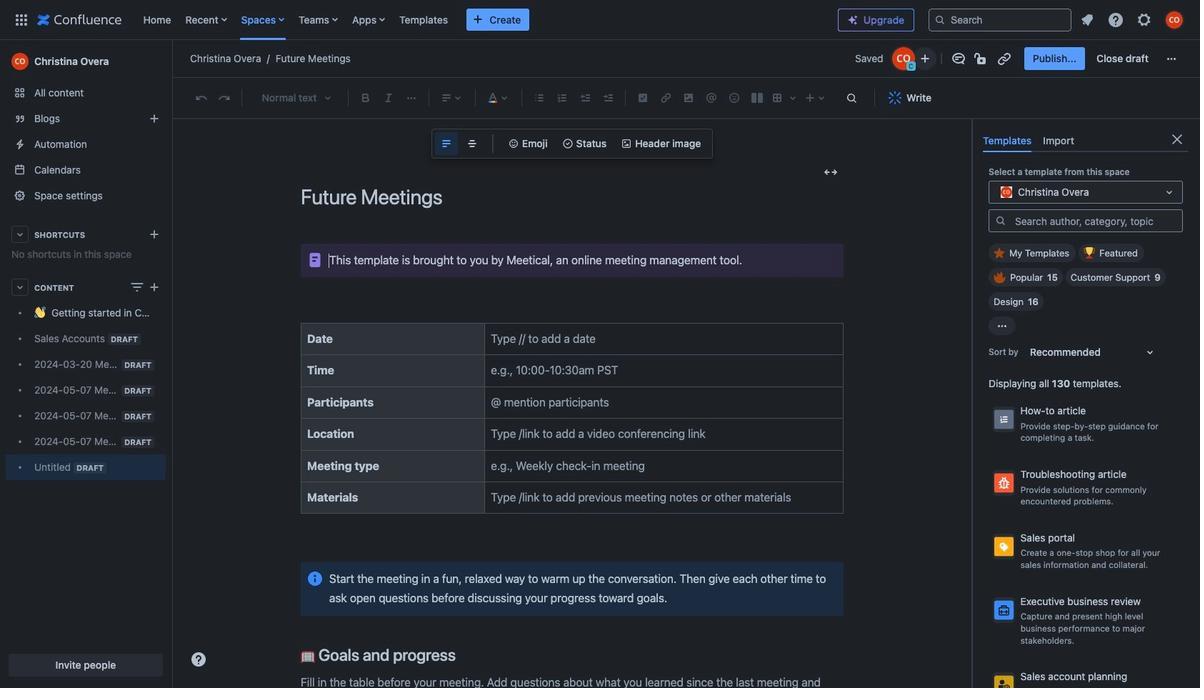 Task type: locate. For each thing, give the bounding box(es) containing it.
settings icon image
[[1137, 11, 1154, 28]]

banner
[[0, 0, 1201, 43]]

collapse sidebar image
[[156, 47, 187, 76]]

1 horizontal spatial list
[[1075, 7, 1192, 33]]

Main content area, start typing to enter text. text field
[[292, 244, 853, 688]]

None search field
[[929, 8, 1072, 31]]

tree
[[6, 300, 166, 480]]

list
[[136, 0, 827, 40], [1075, 7, 1192, 33]]

None text field
[[999, 185, 1001, 199]]

change view image
[[129, 279, 146, 296]]

copy link image
[[996, 50, 1014, 67]]

add shortcut image
[[146, 226, 163, 243]]

Search field
[[929, 8, 1072, 31]]

emoji image
[[508, 138, 520, 149]]

list formating group
[[528, 86, 620, 109]]

more categories image
[[994, 317, 1012, 334]]

no restrictions image
[[973, 50, 991, 67]]

list for premium image
[[1075, 7, 1192, 33]]

text formatting group
[[355, 86, 423, 109]]

global element
[[9, 0, 827, 40]]

confluence image
[[37, 11, 122, 28], [37, 11, 122, 28]]

tab list
[[978, 129, 1190, 152]]

0 horizontal spatial list
[[136, 0, 827, 40]]

group
[[1025, 47, 1158, 70]]



Task type: describe. For each thing, give the bounding box(es) containing it.
close templates and import image
[[1170, 131, 1187, 148]]

invite to edit image
[[917, 50, 934, 67]]

:goal: image
[[301, 650, 315, 664]]

find and replace image
[[844, 89, 861, 107]]

list for appswitcher icon
[[136, 0, 827, 40]]

more image
[[1164, 50, 1181, 67]]

tree inside space element
[[6, 300, 166, 480]]

search icon image
[[996, 215, 1007, 226]]

search image
[[935, 14, 946, 25]]

panel info image
[[307, 571, 324, 588]]

space element
[[0, 40, 172, 688]]

help icon image
[[1108, 11, 1125, 28]]

show inline comments image
[[951, 50, 968, 67]]

appswitcher icon image
[[13, 11, 30, 28]]

make page full-width image
[[823, 164, 840, 181]]

center alignment icon image
[[464, 135, 481, 152]]

open image
[[1162, 184, 1179, 201]]

Search author, category, topic field
[[1012, 211, 1183, 231]]

Give this page a title text field
[[301, 185, 844, 209]]

panel note image
[[307, 252, 324, 269]]

notification icon image
[[1079, 11, 1097, 28]]

left alignment icon image
[[438, 135, 455, 152]]

premium image
[[848, 14, 859, 26]]

create image
[[146, 279, 163, 296]]

create a blog image
[[146, 110, 163, 127]]



Task type: vqa. For each thing, say whether or not it's contained in the screenshot.
Invite to edit icon
yes



